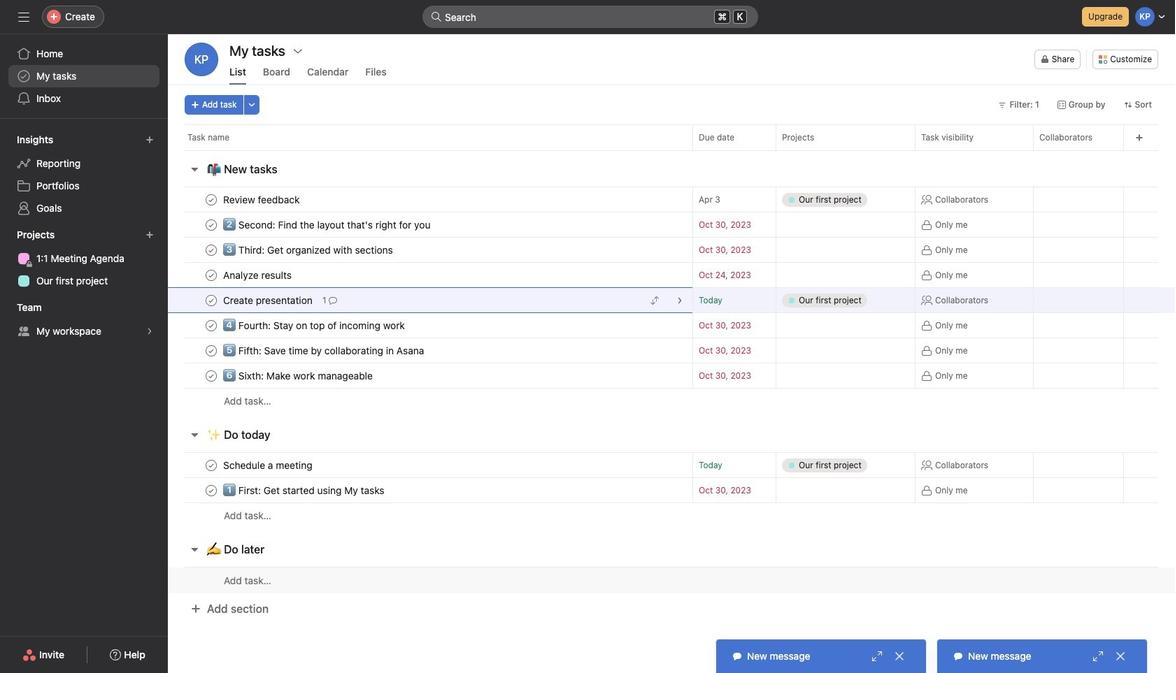 Task type: locate. For each thing, give the bounding box(es) containing it.
prominent image
[[431, 11, 442, 22]]

task name text field inside create presentation cell
[[220, 293, 317, 307]]

mark complete checkbox inside review feedback cell
[[203, 191, 220, 208]]

Mark complete checkbox
[[203, 191, 220, 208], [203, 242, 220, 258], [203, 292, 220, 309], [203, 342, 220, 359], [203, 368, 220, 384], [203, 457, 220, 474]]

task name text field inside the 5️⃣ fifth: save time by collaborating in asana 'cell'
[[220, 344, 428, 358]]

1 mark complete image from the top
[[203, 191, 220, 208]]

1 vertical spatial collapse task list for this group image
[[189, 430, 200, 441]]

1 mark complete checkbox from the top
[[203, 191, 220, 208]]

linked projects for 3️⃣ third: get organized with sections cell
[[776, 237, 916, 263]]

linked projects for 2️⃣ second: find the layout that's right for you cell
[[776, 212, 916, 238]]

2 expand new message image from the left
[[1093, 651, 1104, 663]]

task name text field for "1️⃣ first: get started using my tasks" cell
[[220, 484, 389, 498]]

task name text field for mark complete checkbox within the the 5️⃣ fifth: save time by collaborating in asana 'cell'
[[220, 344, 428, 358]]

1 collapse task list for this group image from the top
[[189, 164, 200, 175]]

task name text field inside analyze results cell
[[220, 268, 296, 282]]

mark complete image for mark complete checkbox inside the create presentation cell
[[203, 292, 220, 309]]

task name text field for mark complete checkbox inside the create presentation cell
[[220, 293, 317, 307]]

mark complete image
[[203, 217, 220, 233], [203, 242, 220, 258], [203, 267, 220, 284], [203, 342, 220, 359], [203, 368, 220, 384], [203, 457, 220, 474]]

review feedback cell
[[168, 187, 693, 213]]

collapse task list for this group image
[[189, 164, 200, 175], [189, 430, 200, 441], [189, 544, 200, 555]]

6 mark complete image from the top
[[203, 457, 220, 474]]

5 mark complete image from the top
[[203, 368, 220, 384]]

projects element
[[0, 222, 168, 295]]

Task name text field
[[220, 268, 296, 282], [220, 369, 377, 383], [220, 484, 389, 498]]

mark complete image inside "1️⃣ first: get started using my tasks" cell
[[203, 482, 220, 499]]

5️⃣ fifth: save time by collaborating in asana cell
[[168, 338, 693, 364]]

mark complete image inside analyze results cell
[[203, 267, 220, 284]]

4 mark complete checkbox from the top
[[203, 482, 220, 499]]

show options image
[[292, 45, 304, 57]]

mark complete image for task name text field within the 6️⃣ sixth: make work manageable cell
[[203, 368, 220, 384]]

None field
[[423, 6, 758, 28]]

1 horizontal spatial expand new message image
[[1093, 651, 1104, 663]]

mark complete image inside 4️⃣ fourth: stay on top of incoming work cell
[[203, 317, 220, 334]]

mark complete checkbox for the 5️⃣ fifth: save time by collaborating in asana 'cell'
[[203, 342, 220, 359]]

mark complete checkbox inside the 5️⃣ fifth: save time by collaborating in asana 'cell'
[[203, 342, 220, 359]]

mark complete image inside schedule a meeting cell
[[203, 457, 220, 474]]

3 collapse task list for this group image from the top
[[189, 544, 200, 555]]

mark complete image for task name text box within the 2️⃣ second: find the layout that's right for you "cell"
[[203, 217, 220, 233]]

new project or portfolio image
[[146, 231, 154, 239]]

task name text field inside 3️⃣ third: get organized with sections cell
[[220, 243, 397, 257]]

1 mark complete checkbox from the top
[[203, 217, 220, 233]]

4 mark complete image from the top
[[203, 482, 220, 499]]

close image
[[894, 651, 905, 663], [1115, 651, 1126, 663]]

3 task name text field from the top
[[220, 484, 389, 498]]

2 mark complete checkbox from the top
[[203, 267, 220, 284]]

Task name text field
[[220, 193, 304, 207], [220, 218, 435, 232], [220, 243, 397, 257], [220, 293, 317, 307], [220, 319, 409, 333], [220, 344, 428, 358], [220, 459, 317, 473]]

1 close image from the left
[[894, 651, 905, 663]]

task name text field for mark complete checkbox inside the review feedback cell
[[220, 193, 304, 207]]

2 task name text field from the top
[[220, 369, 377, 383]]

task name text field for the 6️⃣ sixth: make work manageable cell
[[220, 369, 377, 383]]

header 📬 new tasks tree grid
[[168, 187, 1175, 414]]

0 horizontal spatial close image
[[894, 651, 905, 663]]

1️⃣ first: get started using my tasks cell
[[168, 478, 693, 504]]

5 mark complete checkbox from the top
[[203, 368, 220, 384]]

0 vertical spatial task name text field
[[220, 268, 296, 282]]

task name text field inside schedule a meeting cell
[[220, 459, 317, 473]]

new insights image
[[146, 136, 154, 144]]

2 mark complete image from the top
[[203, 242, 220, 258]]

linked projects for 1️⃣ first: get started using my tasks cell
[[776, 478, 916, 504]]

task name text field for mark complete checkbox inside schedule a meeting cell
[[220, 459, 317, 473]]

6 task name text field from the top
[[220, 344, 428, 358]]

mark complete image
[[203, 191, 220, 208], [203, 292, 220, 309], [203, 317, 220, 334], [203, 482, 220, 499]]

task name text field inside review feedback cell
[[220, 193, 304, 207]]

mark complete image for mark complete option in "1️⃣ first: get started using my tasks" cell
[[203, 482, 220, 499]]

3 task name text field from the top
[[220, 243, 397, 257]]

1 task name text field from the top
[[220, 193, 304, 207]]

0 horizontal spatial expand new message image
[[872, 651, 883, 663]]

mark complete checkbox for 4️⃣ fourth: stay on top of incoming work cell
[[203, 317, 220, 334]]

mark complete checkbox inside the 6️⃣ sixth: make work manageable cell
[[203, 368, 220, 384]]

insights element
[[0, 127, 168, 222]]

2 mark complete image from the top
[[203, 292, 220, 309]]

1 mark complete image from the top
[[203, 217, 220, 233]]

mark complete checkbox inside 2️⃣ second: find the layout that's right for you "cell"
[[203, 217, 220, 233]]

1 vertical spatial task name text field
[[220, 369, 377, 383]]

1 comment image
[[329, 296, 338, 305]]

Search tasks, projects, and more text field
[[423, 6, 758, 28]]

0 vertical spatial collapse task list for this group image
[[189, 164, 200, 175]]

add collaborators image
[[1103, 295, 1114, 306]]

row
[[168, 125, 1175, 150], [185, 150, 1159, 151], [168, 187, 1175, 213], [168, 212, 1175, 238], [168, 237, 1175, 263], [168, 262, 1175, 288], [168, 288, 1175, 313], [168, 313, 1175, 339], [168, 338, 1175, 364], [168, 363, 1175, 389], [168, 388, 1175, 414], [168, 453, 1175, 479], [168, 478, 1175, 504], [168, 503, 1175, 529], [168, 567, 1175, 594]]

2 vertical spatial collapse task list for this group image
[[189, 544, 200, 555]]

mark complete image inside review feedback cell
[[203, 191, 220, 208]]

4 mark complete checkbox from the top
[[203, 342, 220, 359]]

mark complete checkbox inside create presentation cell
[[203, 292, 220, 309]]

task name text field inside "1️⃣ first: get started using my tasks" cell
[[220, 484, 389, 498]]

mark complete image for task name text box within the schedule a meeting cell
[[203, 457, 220, 474]]

teams element
[[0, 295, 168, 346]]

mark complete checkbox for analyze results cell
[[203, 267, 220, 284]]

analyze results cell
[[168, 262, 693, 288]]

3 mark complete checkbox from the top
[[203, 292, 220, 309]]

1 horizontal spatial close image
[[1115, 651, 1126, 663]]

2 mark complete checkbox from the top
[[203, 242, 220, 258]]

mark complete image inside 2️⃣ second: find the layout that's right for you "cell"
[[203, 217, 220, 233]]

3 mark complete image from the top
[[203, 317, 220, 334]]

1 task name text field from the top
[[220, 268, 296, 282]]

task name text field inside 2️⃣ second: find the layout that's right for you "cell"
[[220, 218, 435, 232]]

2 collapse task list for this group image from the top
[[189, 430, 200, 441]]

7 task name text field from the top
[[220, 459, 317, 473]]

5 task name text field from the top
[[220, 319, 409, 333]]

mark complete checkbox inside schedule a meeting cell
[[203, 457, 220, 474]]

expand new message image
[[872, 651, 883, 663], [1093, 651, 1104, 663]]

mark complete checkbox for create presentation cell
[[203, 292, 220, 309]]

mark complete image for mark complete checkbox inside the review feedback cell
[[203, 191, 220, 208]]

6 mark complete checkbox from the top
[[203, 457, 220, 474]]

2 vertical spatial task name text field
[[220, 484, 389, 498]]

mark complete image inside the 5️⃣ fifth: save time by collaborating in asana 'cell'
[[203, 342, 220, 359]]

4 mark complete image from the top
[[203, 342, 220, 359]]

mark complete checkbox inside analyze results cell
[[203, 267, 220, 284]]

task name text field inside the 6️⃣ sixth: make work manageable cell
[[220, 369, 377, 383]]

more actions image
[[247, 101, 256, 109]]

global element
[[0, 34, 168, 118]]

mark complete image inside the 6️⃣ sixth: make work manageable cell
[[203, 368, 220, 384]]

mark complete checkbox inside 3️⃣ third: get organized with sections cell
[[203, 242, 220, 258]]

3 mark complete image from the top
[[203, 267, 220, 284]]

details image
[[676, 296, 684, 305]]

4 task name text field from the top
[[220, 293, 317, 307]]

mark complete image for mark complete option in 4️⃣ fourth: stay on top of incoming work cell
[[203, 317, 220, 334]]

schedule a meeting cell
[[168, 453, 693, 479]]

Mark complete checkbox
[[203, 217, 220, 233], [203, 267, 220, 284], [203, 317, 220, 334], [203, 482, 220, 499]]

2 task name text field from the top
[[220, 218, 435, 232]]

mark complete image inside 3️⃣ third: get organized with sections cell
[[203, 242, 220, 258]]

mark complete checkbox inside 4️⃣ fourth: stay on top of incoming work cell
[[203, 317, 220, 334]]

3 mark complete checkbox from the top
[[203, 317, 220, 334]]

1 expand new message image from the left
[[872, 651, 883, 663]]

task name text field inside 4️⃣ fourth: stay on top of incoming work cell
[[220, 319, 409, 333]]

expand new message image for 2nd the close image
[[1093, 651, 1104, 663]]

mark complete checkbox inside "1️⃣ first: get started using my tasks" cell
[[203, 482, 220, 499]]

2 close image from the left
[[1115, 651, 1126, 663]]



Task type: vqa. For each thing, say whether or not it's contained in the screenshot.
Starred element
no



Task type: describe. For each thing, give the bounding box(es) containing it.
see details, my workspace image
[[146, 327, 154, 336]]

mark complete image for task name text box in 3️⃣ third: get organized with sections cell
[[203, 242, 220, 258]]

expand new message image for 2nd the close image from the right
[[872, 651, 883, 663]]

mark complete checkbox for 3️⃣ third: get organized with sections cell
[[203, 242, 220, 258]]

add field image
[[1135, 134, 1144, 142]]

mark complete checkbox for review feedback cell
[[203, 191, 220, 208]]

linked projects for 6️⃣ sixth: make work manageable cell
[[776, 363, 916, 389]]

task name text field for mark complete option in 4️⃣ fourth: stay on top of incoming work cell
[[220, 319, 409, 333]]

linked projects for 5️⃣ fifth: save time by collaborating in asana cell
[[776, 338, 916, 364]]

3️⃣ third: get organized with sections cell
[[168, 237, 693, 263]]

hide sidebar image
[[18, 11, 29, 22]]

4️⃣ fourth: stay on top of incoming work cell
[[168, 313, 693, 339]]

linked projects for 4️⃣ fourth: stay on top of incoming work cell
[[776, 313, 916, 339]]

task name text field for mark complete checkbox in the 3️⃣ third: get organized with sections cell
[[220, 243, 397, 257]]

header ✨ do today tree grid
[[168, 453, 1175, 529]]

add collaborators image
[[1103, 270, 1114, 281]]

mark complete image for task name text box inside the 5️⃣ fifth: save time by collaborating in asana 'cell'
[[203, 342, 220, 359]]

mark complete checkbox for 2️⃣ second: find the layout that's right for you "cell"
[[203, 217, 220, 233]]

mark complete checkbox for the 6️⃣ sixth: make work manageable cell
[[203, 368, 220, 384]]

mark complete checkbox for "1️⃣ first: get started using my tasks" cell
[[203, 482, 220, 499]]

task name text field for analyze results cell
[[220, 268, 296, 282]]

mark complete checkbox for schedule a meeting cell
[[203, 457, 220, 474]]

header ✍️ do later tree grid
[[168, 567, 1175, 594]]

create presentation cell
[[168, 288, 693, 313]]

collapse task list for this group image for review feedback cell
[[189, 164, 200, 175]]

task name text field for mark complete option inside the 2️⃣ second: find the layout that's right for you "cell"
[[220, 218, 435, 232]]

6️⃣ sixth: make work manageable cell
[[168, 363, 693, 389]]

view profile settings image
[[185, 43, 218, 76]]

2️⃣ second: find the layout that's right for you cell
[[168, 212, 693, 238]]

collapse task list for this group image for schedule a meeting cell
[[189, 430, 200, 441]]

mark complete image for task name text field in analyze results cell
[[203, 267, 220, 284]]

move tasks between sections image
[[651, 296, 659, 305]]



